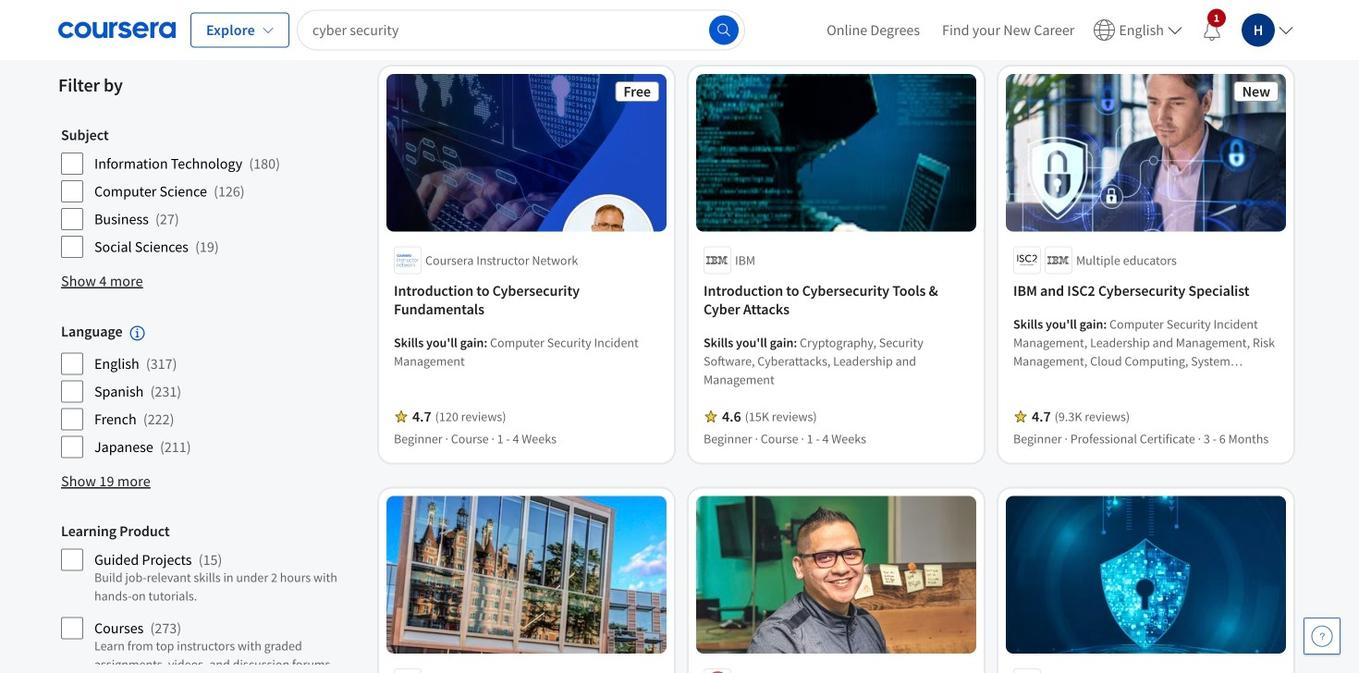 Task type: locate. For each thing, give the bounding box(es) containing it.
1 vertical spatial group
[[61, 322, 339, 463]]

menu
[[816, 0, 1301, 60]]

information about this filter group image
[[130, 326, 145, 341]]

help center image
[[1312, 625, 1334, 647]]

None search field
[[297, 10, 745, 50]]

group
[[61, 126, 339, 263], [61, 322, 339, 463], [61, 522, 339, 673]]

1 group from the top
[[61, 126, 339, 263]]

0 horizontal spatial (4.7 stars) element
[[413, 407, 432, 426]]

2 vertical spatial group
[[61, 522, 339, 673]]

1 horizontal spatial (4.7 stars) element
[[1032, 407, 1051, 426]]

0 vertical spatial group
[[61, 126, 339, 263]]

(4.6 stars) element
[[722, 407, 741, 426]]

2 group from the top
[[61, 322, 339, 463]]

3 group from the top
[[61, 522, 339, 673]]

1 (4.7 stars) element from the left
[[413, 407, 432, 426]]

(4.7 stars) element
[[413, 407, 432, 426], [1032, 407, 1051, 426]]



Task type: describe. For each thing, give the bounding box(es) containing it.
2 (4.7 stars) element from the left
[[1032, 407, 1051, 426]]

What do you want to learn? text field
[[297, 10, 745, 50]]

coursera image
[[58, 15, 176, 45]]



Task type: vqa. For each thing, say whether or not it's contained in the screenshot.
you'll
no



